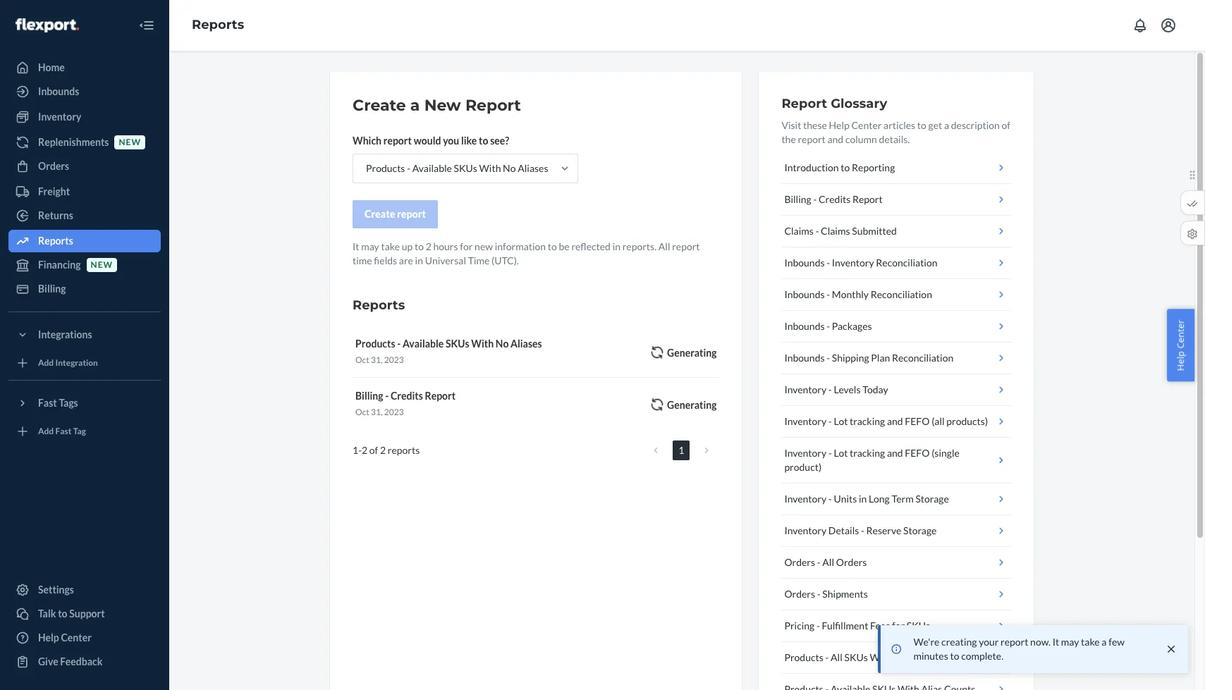 Task type: vqa. For each thing, say whether or not it's contained in the screenshot.
leftmost take
yes



Task type: describe. For each thing, give the bounding box(es) containing it.
aliases for products - available skus with no aliases
[[518, 162, 548, 174]]

inventory - lot tracking and fefo (all products) button
[[782, 406, 1012, 438]]

- right details
[[861, 525, 865, 537]]

orders - shipments
[[785, 588, 868, 600]]

integration
[[55, 358, 98, 369]]

long
[[869, 493, 890, 505]]

inbounds for inbounds - inventory reconciliation
[[785, 257, 825, 269]]

may inside we're creating your report now. it may take a few minutes to complete.
[[1062, 636, 1080, 648]]

feedback
[[60, 656, 103, 668]]

0 horizontal spatial in
[[415, 255, 423, 267]]

inbounds - shipping plan reconciliation
[[785, 352, 954, 364]]

returns
[[38, 210, 73, 222]]

credits for billing - credits report oct 31, 2023
[[391, 390, 423, 402]]

1 vertical spatial storage
[[904, 525, 937, 537]]

give feedback
[[38, 656, 103, 668]]

open notifications image
[[1132, 17, 1149, 34]]

pricing - fulfillment fees for skus
[[785, 620, 931, 632]]

- for inventory - levels today
[[829, 384, 832, 396]]

talk
[[38, 608, 56, 620]]

talk to support
[[38, 608, 105, 620]]

1 for 1 - 2 of 2 reports
[[353, 445, 358, 457]]

information
[[495, 241, 546, 253]]

0 horizontal spatial help center
[[38, 632, 92, 644]]

home link
[[8, 56, 161, 79]]

up
[[402, 241, 413, 253]]

a inside visit these help center articles to get a description of the report and column details.
[[945, 119, 950, 131]]

add for add integration
[[38, 358, 54, 369]]

inventory for inventory - lot tracking and fefo (single product)
[[785, 447, 827, 459]]

new for replenishments
[[119, 137, 141, 148]]

31, inside 'products - available skus with no aliases oct 31, 2023'
[[371, 355, 383, 365]]

it inside we're creating your report now. it may take a few minutes to complete.
[[1053, 636, 1060, 648]]

add integration link
[[8, 352, 161, 375]]

available for products - available skus with no aliases
[[412, 162, 452, 174]]

to inside visit these help center articles to get a description of the report and column details.
[[918, 119, 927, 131]]

available for products - available skus with no aliases oct 31, 2023
[[403, 338, 444, 350]]

get
[[929, 119, 943, 131]]

1 vertical spatial fast
[[55, 426, 72, 437]]

0 horizontal spatial reports link
[[8, 230, 161, 253]]

inbounds - monthly reconciliation
[[785, 289, 933, 301]]

of inside visit these help center articles to get a description of the report and column details.
[[1002, 119, 1011, 131]]

minutes
[[914, 650, 949, 662]]

add fast tag link
[[8, 420, 161, 443]]

fefo for (single
[[905, 447, 930, 459]]

visit
[[782, 119, 802, 131]]

a inside we're creating your report now. it may take a few minutes to complete.
[[1102, 636, 1107, 648]]

help inside button
[[1175, 351, 1188, 371]]

column
[[846, 133, 878, 145]]

settings
[[38, 584, 74, 596]]

create for create report
[[365, 208, 395, 220]]

give
[[38, 656, 58, 668]]

fields
[[374, 255, 397, 267]]

no for products - available skus with no aliases
[[503, 162, 516, 174]]

to inside talk to support button
[[58, 608, 67, 620]]

billing - credits report oct 31, 2023
[[356, 390, 456, 418]]

1 claims from the left
[[785, 225, 814, 237]]

financing
[[38, 259, 81, 271]]

- for pricing - fulfillment fees for skus
[[817, 620, 820, 632]]

inventory details - reserve storage
[[785, 525, 937, 537]]

inventory - levels today
[[785, 384, 889, 396]]

which report would you like to see?
[[353, 135, 509, 147]]

help center button
[[1168, 309, 1195, 382]]

complete.
[[962, 650, 1004, 662]]

time
[[353, 255, 372, 267]]

with for products - available skus with no aliases
[[479, 162, 501, 174]]

orders for orders - all orders
[[785, 557, 816, 569]]

all for products
[[831, 652, 843, 664]]

integrations button
[[8, 324, 161, 346]]

(utc).
[[492, 255, 519, 267]]

counts
[[917, 652, 948, 664]]

- for orders - all orders
[[817, 557, 821, 569]]

details.
[[879, 133, 910, 145]]

inventory - units in long term storage
[[785, 493, 949, 505]]

report glossary
[[782, 96, 888, 111]]

report inside the it may take up to 2 hours for new information to be reflected in reports. all report time fields are in universal time (utc).
[[672, 241, 700, 253]]

term
[[892, 493, 914, 505]]

help center inside button
[[1175, 320, 1188, 371]]

aliases for products - available skus with no aliases oct 31, 2023
[[511, 338, 542, 350]]

- for products - available skus with no aliases
[[407, 162, 411, 174]]

report for create a new report
[[466, 96, 521, 115]]

1 for 1
[[679, 445, 685, 457]]

skus inside button
[[907, 620, 931, 632]]

give feedback button
[[8, 651, 161, 674]]

chevron left image
[[654, 446, 658, 456]]

orders for orders - shipments
[[785, 588, 816, 600]]

monthly
[[832, 289, 869, 301]]

plan
[[871, 352, 891, 364]]

- for products - available skus with no aliases oct 31, 2023
[[397, 338, 401, 350]]

freight
[[38, 186, 70, 198]]

create a new report
[[353, 96, 521, 115]]

products - available skus with no aliases
[[366, 162, 548, 174]]

billing for billing - credits report oct 31, 2023
[[356, 390, 383, 402]]

few
[[1109, 636, 1125, 648]]

generating for billing - credits report
[[667, 399, 717, 411]]

articles
[[884, 119, 916, 131]]

inbounds for inbounds
[[38, 85, 79, 97]]

orders for orders
[[38, 160, 69, 172]]

for inside the it may take up to 2 hours for new information to be reflected in reports. all report time fields are in universal time (utc).
[[460, 241, 473, 253]]

hours
[[433, 241, 458, 253]]

glossary
[[831, 96, 888, 111]]

with for products - available skus with no aliases oct 31, 2023
[[471, 338, 494, 350]]

- for 1 - 2 of 2 reports
[[358, 445, 362, 457]]

chevron right image
[[705, 446, 709, 456]]

open account menu image
[[1161, 17, 1177, 34]]

report left would on the top
[[384, 135, 412, 147]]

add fast tag
[[38, 426, 86, 437]]

which
[[353, 135, 382, 147]]

0 horizontal spatial a
[[410, 96, 420, 115]]

center inside visit these help center articles to get a description of the report and column details.
[[852, 119, 882, 131]]

you
[[443, 135, 459, 147]]

freight link
[[8, 181, 161, 203]]

new inside the it may take up to 2 hours for new information to be reflected in reports. all report time fields are in universal time (utc).
[[475, 241, 493, 253]]

2 claims from the left
[[821, 225, 850, 237]]

- for claims - claims submitted
[[816, 225, 819, 237]]

inbounds - inventory reconciliation
[[785, 257, 938, 269]]

tag
[[73, 426, 86, 437]]

report up these at top right
[[782, 96, 828, 111]]

- for inbounds - shipping plan reconciliation
[[827, 352, 830, 364]]

flexport logo image
[[16, 18, 79, 32]]

1 horizontal spatial 2
[[380, 445, 386, 457]]

visit these help center articles to get a description of the report and column details.
[[782, 119, 1011, 145]]

to right like
[[479, 135, 489, 147]]

returns link
[[8, 205, 161, 227]]

lot for inventory - lot tracking and fefo (all products)
[[834, 416, 848, 428]]

reports.
[[623, 241, 657, 253]]

reserve
[[867, 525, 902, 537]]

inventory inside "inbounds - inventory reconciliation" button
[[832, 257, 875, 269]]

fast inside dropdown button
[[38, 397, 57, 409]]

inbounds - inventory reconciliation button
[[782, 248, 1012, 279]]

shipments
[[823, 588, 868, 600]]

creating
[[942, 636, 977, 648]]

now.
[[1031, 636, 1051, 648]]

0 horizontal spatial 2
[[362, 445, 368, 457]]

inventory for inventory
[[38, 111, 81, 123]]

may inside the it may take up to 2 hours for new information to be reflected in reports. all report time fields are in universal time (utc).
[[361, 241, 379, 253]]

oct inside billing - credits report oct 31, 2023
[[356, 407, 369, 418]]

(all
[[932, 416, 945, 428]]

inventory for inventory - levels today
[[785, 384, 827, 396]]

orders - all orders button
[[782, 547, 1012, 579]]

to inside introduction to reporting "button"
[[841, 162, 850, 174]]

products - available skus with no aliases oct 31, 2023
[[356, 338, 542, 365]]

would
[[414, 135, 441, 147]]

products - all skus with alias counts
[[785, 652, 948, 664]]

orders link
[[8, 155, 161, 178]]

help inside visit these help center articles to get a description of the report and column details.
[[829, 119, 850, 131]]

1 vertical spatial of
[[370, 445, 378, 457]]

create for create a new report
[[353, 96, 406, 115]]

oct inside 'products - available skus with no aliases oct 31, 2023'
[[356, 355, 369, 365]]

fees
[[871, 620, 890, 632]]

integrations
[[38, 329, 92, 341]]

1 horizontal spatial reports link
[[192, 17, 244, 33]]

close toast image
[[1165, 643, 1179, 657]]

2 inside the it may take up to 2 hours for new information to be reflected in reports. all report time fields are in universal time (utc).
[[426, 241, 432, 253]]



Task type: locate. For each thing, give the bounding box(es) containing it.
1 lot from the top
[[834, 416, 848, 428]]

it
[[353, 241, 359, 253], [1053, 636, 1060, 648]]

- up 1 - 2 of 2 reports
[[385, 390, 389, 402]]

report inside visit these help center articles to get a description of the report and column details.
[[798, 133, 826, 145]]

shipping
[[832, 352, 870, 364]]

0 vertical spatial lot
[[834, 416, 848, 428]]

reconciliation inside 'button'
[[871, 289, 933, 301]]

2 horizontal spatial help
[[1175, 351, 1188, 371]]

products for products - all skus with alias counts
[[785, 652, 824, 664]]

1 tracking from the top
[[850, 416, 886, 428]]

0 vertical spatial with
[[479, 162, 501, 174]]

report down 'reporting'
[[853, 193, 883, 205]]

for up time
[[460, 241, 473, 253]]

- inside 'inventory - lot tracking and fefo (single product)'
[[829, 447, 832, 459]]

create inside create report button
[[365, 208, 395, 220]]

- left reports
[[358, 445, 362, 457]]

1 vertical spatial credits
[[391, 390, 423, 402]]

1 fefo from the top
[[905, 416, 930, 428]]

0 vertical spatial storage
[[916, 493, 949, 505]]

we're creating your report now. it may take a few minutes to complete.
[[914, 636, 1125, 662]]

0 vertical spatial in
[[613, 241, 621, 253]]

1 vertical spatial may
[[1062, 636, 1080, 648]]

to right up
[[415, 241, 424, 253]]

product)
[[785, 461, 822, 473]]

skus inside "button"
[[845, 652, 868, 664]]

available inside 'products - available skus with no aliases oct 31, 2023'
[[403, 338, 444, 350]]

- inside 'products - available skus with no aliases oct 31, 2023'
[[397, 338, 401, 350]]

reconciliation down "inbounds - inventory reconciliation" button
[[871, 289, 933, 301]]

0 vertical spatial take
[[381, 241, 400, 253]]

- inside "button"
[[826, 652, 829, 664]]

inventory details - reserve storage button
[[782, 516, 1012, 547]]

1 horizontal spatial help center
[[1175, 320, 1188, 371]]

inbounds for inbounds - monthly reconciliation
[[785, 289, 825, 301]]

credits inside billing - credits report oct 31, 2023
[[391, 390, 423, 402]]

orders - all orders
[[785, 557, 867, 569]]

tracking for (all
[[850, 416, 886, 428]]

0 vertical spatial reports
[[192, 17, 244, 33]]

2023 inside 'products - available skus with no aliases oct 31, 2023'
[[384, 355, 404, 365]]

close navigation image
[[138, 17, 155, 34]]

billing up 1 - 2 of 2 reports
[[356, 390, 383, 402]]

inbounds down home
[[38, 85, 79, 97]]

1 horizontal spatial credits
[[819, 193, 851, 205]]

time
[[468, 255, 490, 267]]

it up the time
[[353, 241, 359, 253]]

inventory - levels today button
[[782, 375, 1012, 406]]

a left few
[[1102, 636, 1107, 648]]

claims
[[785, 225, 814, 237], [821, 225, 850, 237]]

2 vertical spatial billing
[[356, 390, 383, 402]]

- for inventory - lot tracking and fefo (all products)
[[829, 416, 832, 428]]

all inside orders - all orders button
[[823, 557, 835, 569]]

alias
[[894, 652, 915, 664]]

all right the reports.
[[659, 241, 671, 253]]

products - all skus with alias counts button
[[782, 643, 1012, 674]]

new for financing
[[91, 260, 113, 270]]

fast left tags
[[38, 397, 57, 409]]

in left the reports.
[[613, 241, 621, 253]]

report
[[798, 133, 826, 145], [384, 135, 412, 147], [397, 208, 426, 220], [672, 241, 700, 253], [1001, 636, 1029, 648]]

fefo left the (single at bottom
[[905, 447, 930, 459]]

2 vertical spatial center
[[61, 632, 92, 644]]

- inside 'button'
[[829, 384, 832, 396]]

inventory left levels in the bottom of the page
[[785, 384, 827, 396]]

introduction to reporting
[[785, 162, 895, 174]]

credits inside button
[[819, 193, 851, 205]]

0 vertical spatial generating
[[667, 347, 717, 359]]

generating for products - available skus with no aliases
[[667, 347, 717, 359]]

be
[[559, 241, 570, 253]]

- left shipments
[[817, 588, 821, 600]]

orders up pricing
[[785, 588, 816, 600]]

report up see?
[[466, 96, 521, 115]]

inventory up replenishments
[[38, 111, 81, 123]]

report for billing - credits report
[[853, 193, 883, 205]]

in right are
[[415, 255, 423, 267]]

0 vertical spatial for
[[460, 241, 473, 253]]

take inside the it may take up to 2 hours for new information to be reflected in reports. all report time fields are in universal time (utc).
[[381, 241, 400, 253]]

1 horizontal spatial claims
[[821, 225, 850, 237]]

products for products - available skus with no aliases oct 31, 2023
[[356, 338, 395, 350]]

the
[[782, 133, 796, 145]]

1 2023 from the top
[[384, 355, 404, 365]]

and inside visit these help center articles to get a description of the report and column details.
[[828, 133, 844, 145]]

and down inventory - levels today 'button'
[[887, 416, 903, 428]]

inventory inside inventory - lot tracking and fefo (all products) button
[[785, 416, 827, 428]]

2 horizontal spatial 2
[[426, 241, 432, 253]]

report down 'products - available skus with no aliases oct 31, 2023'
[[425, 390, 456, 402]]

2 generating from the top
[[667, 399, 717, 411]]

skus for products - all skus with alias counts
[[845, 652, 868, 664]]

2023 up 1 - 2 of 2 reports
[[384, 407, 404, 418]]

inventory for inventory - lot tracking and fefo (all products)
[[785, 416, 827, 428]]

report for billing - credits report oct 31, 2023
[[425, 390, 456, 402]]

0 vertical spatial 31,
[[371, 355, 383, 365]]

to inside we're creating your report now. it may take a few minutes to complete.
[[951, 650, 960, 662]]

- up inventory - units in long term storage
[[829, 447, 832, 459]]

0 vertical spatial help center
[[1175, 320, 1188, 371]]

31,
[[371, 355, 383, 365], [371, 407, 383, 418]]

all up orders - shipments
[[823, 557, 835, 569]]

1 vertical spatial aliases
[[511, 338, 542, 350]]

pricing - fulfillment fees for skus button
[[782, 611, 1012, 643]]

0 vertical spatial oct
[[356, 355, 369, 365]]

may up the time
[[361, 241, 379, 253]]

- down inventory - levels today at the right
[[829, 416, 832, 428]]

1 generating from the top
[[667, 347, 717, 359]]

all inside the it may take up to 2 hours for new information to be reflected in reports. all report time fields are in universal time (utc).
[[659, 241, 671, 253]]

add for add fast tag
[[38, 426, 54, 437]]

fefo inside 'inventory - lot tracking and fefo (single product)'
[[905, 447, 930, 459]]

1 left chevron right icon
[[679, 445, 685, 457]]

inbounds for inbounds - shipping plan reconciliation
[[785, 352, 825, 364]]

report up up
[[397, 208, 426, 220]]

1 vertical spatial create
[[365, 208, 395, 220]]

universal
[[425, 255, 466, 267]]

reconciliation down claims - claims submitted button
[[876, 257, 938, 269]]

2 vertical spatial new
[[91, 260, 113, 270]]

1 horizontal spatial may
[[1062, 636, 1080, 648]]

1 vertical spatial reconciliation
[[871, 289, 933, 301]]

billing for billing
[[38, 283, 66, 295]]

center
[[852, 119, 882, 131], [1175, 320, 1188, 349], [61, 632, 92, 644]]

a right get
[[945, 119, 950, 131]]

and for inventory - lot tracking and fefo (all products)
[[887, 416, 903, 428]]

oct up billing - credits report oct 31, 2023
[[356, 355, 369, 365]]

- for inbounds - inventory reconciliation
[[827, 257, 830, 269]]

take left few
[[1082, 636, 1100, 648]]

talk to support button
[[8, 603, 161, 626]]

2023 inside billing - credits report oct 31, 2023
[[384, 407, 404, 418]]

new up billing link
[[91, 260, 113, 270]]

report right the your
[[1001, 636, 1029, 648]]

products up billing - credits report oct 31, 2023
[[356, 338, 395, 350]]

0 horizontal spatial reports
[[38, 235, 73, 247]]

a left new
[[410, 96, 420, 115]]

details
[[829, 525, 860, 537]]

1 add from the top
[[38, 358, 54, 369]]

fast left tag
[[55, 426, 72, 437]]

inbounds
[[38, 85, 79, 97], [785, 257, 825, 269], [785, 289, 825, 301], [785, 320, 825, 332], [785, 352, 825, 364]]

skus for products - available skus with no aliases oct 31, 2023
[[446, 338, 470, 350]]

reconciliation for inbounds - inventory reconciliation
[[876, 257, 938, 269]]

0 vertical spatial no
[[503, 162, 516, 174]]

with inside "button"
[[870, 652, 892, 664]]

- inside button
[[816, 225, 819, 237]]

- for products - all skus with alias counts
[[826, 652, 829, 664]]

1 horizontal spatial in
[[613, 241, 621, 253]]

inbounds down claims - claims submitted
[[785, 257, 825, 269]]

inventory inside inventory details - reserve storage button
[[785, 525, 827, 537]]

1 vertical spatial reports link
[[8, 230, 161, 253]]

report inside we're creating your report now. it may take a few minutes to complete.
[[1001, 636, 1029, 648]]

and inside inventory - lot tracking and fefo (all products) button
[[887, 416, 903, 428]]

to down creating in the right of the page
[[951, 650, 960, 662]]

1 31, from the top
[[371, 355, 383, 365]]

- up orders - shipments
[[817, 557, 821, 569]]

0 vertical spatial it
[[353, 241, 359, 253]]

packages
[[832, 320, 872, 332]]

1 horizontal spatial of
[[1002, 119, 1011, 131]]

inbounds - shipping plan reconciliation button
[[782, 343, 1012, 375]]

take inside we're creating your report now. it may take a few minutes to complete.
[[1082, 636, 1100, 648]]

add left integration
[[38, 358, 54, 369]]

new up orders link
[[119, 137, 141, 148]]

skus inside 'products - available skus with no aliases oct 31, 2023'
[[446, 338, 470, 350]]

new up time
[[475, 241, 493, 253]]

- down the which report would you like to see?
[[407, 162, 411, 174]]

products
[[366, 162, 405, 174], [356, 338, 395, 350], [785, 652, 824, 664]]

inventory inside 'inventory - lot tracking and fefo (single product)'
[[785, 447, 827, 459]]

reports
[[192, 17, 244, 33], [38, 235, 73, 247], [353, 298, 405, 313]]

2023 up billing - credits report oct 31, 2023
[[384, 355, 404, 365]]

1 horizontal spatial take
[[1082, 636, 1100, 648]]

and inside 'inventory - lot tracking and fefo (single product)'
[[887, 447, 903, 459]]

report inside button
[[853, 193, 883, 205]]

- down claims - claims submitted
[[827, 257, 830, 269]]

0 vertical spatial fefo
[[905, 416, 930, 428]]

fefo for (all
[[905, 416, 930, 428]]

1 vertical spatial center
[[1175, 320, 1188, 349]]

0 vertical spatial new
[[119, 137, 141, 148]]

1 1 from the left
[[353, 445, 358, 457]]

products inside 'products - available skus with no aliases oct 31, 2023'
[[356, 338, 395, 350]]

no inside 'products - available skus with no aliases oct 31, 2023'
[[496, 338, 509, 350]]

0 vertical spatial center
[[852, 119, 882, 131]]

- down introduction
[[814, 193, 817, 205]]

2 vertical spatial in
[[859, 493, 867, 505]]

0 horizontal spatial center
[[61, 632, 92, 644]]

orders up orders - shipments
[[785, 557, 816, 569]]

inbounds - monthly reconciliation button
[[782, 279, 1012, 311]]

inventory down the 'product)'
[[785, 493, 827, 505]]

products inside "button"
[[785, 652, 824, 664]]

inventory for inventory - units in long term storage
[[785, 493, 827, 505]]

to left get
[[918, 119, 927, 131]]

- for inbounds - packages
[[827, 320, 830, 332]]

add integration
[[38, 358, 98, 369]]

fast tags button
[[8, 392, 161, 415]]

create up fields
[[365, 208, 395, 220]]

settings link
[[8, 579, 161, 602]]

0 vertical spatial available
[[412, 162, 452, 174]]

tracking down today on the right of page
[[850, 416, 886, 428]]

reconciliation inside button
[[876, 257, 938, 269]]

inbounds link
[[8, 80, 161, 103]]

home
[[38, 61, 65, 73]]

report inside button
[[397, 208, 426, 220]]

- inside button
[[827, 352, 830, 364]]

2 vertical spatial and
[[887, 447, 903, 459]]

1 vertical spatial available
[[403, 338, 444, 350]]

-
[[407, 162, 411, 174], [814, 193, 817, 205], [816, 225, 819, 237], [827, 257, 830, 269], [827, 289, 830, 301], [827, 320, 830, 332], [397, 338, 401, 350], [827, 352, 830, 364], [829, 384, 832, 396], [385, 390, 389, 402], [829, 416, 832, 428], [358, 445, 362, 457], [829, 447, 832, 459], [829, 493, 832, 505], [861, 525, 865, 537], [817, 557, 821, 569], [817, 588, 821, 600], [817, 620, 820, 632], [826, 652, 829, 664]]

2 add from the top
[[38, 426, 54, 437]]

replenishments
[[38, 136, 109, 148]]

2 oct from the top
[[356, 407, 369, 418]]

- down the billing - credits report
[[816, 225, 819, 237]]

0 vertical spatial billing
[[785, 193, 812, 205]]

2023
[[384, 355, 404, 365], [384, 407, 404, 418]]

reconciliation down inbounds - packages button
[[892, 352, 954, 364]]

inventory inside inventory link
[[38, 111, 81, 123]]

2 vertical spatial help
[[38, 632, 59, 644]]

1 vertical spatial 31,
[[371, 407, 383, 418]]

2
[[426, 241, 432, 253], [362, 445, 368, 457], [380, 445, 386, 457]]

reconciliation for inbounds - monthly reconciliation
[[871, 289, 933, 301]]

reports
[[388, 445, 420, 457]]

tracking down inventory - lot tracking and fefo (all products)
[[850, 447, 886, 459]]

- down fulfillment
[[826, 652, 829, 664]]

in left long
[[859, 493, 867, 505]]

0 horizontal spatial 1
[[353, 445, 358, 457]]

inbounds inside 'button'
[[785, 289, 825, 301]]

billing - credits report button
[[782, 184, 1012, 216]]

lot inside 'inventory - lot tracking and fefo (single product)'
[[834, 447, 848, 459]]

report right the reports.
[[672, 241, 700, 253]]

add inside add integration link
[[38, 358, 54, 369]]

description
[[952, 119, 1000, 131]]

1 vertical spatial products
[[356, 338, 395, 350]]

create up which
[[353, 96, 406, 115]]

inbounds down inbounds - packages
[[785, 352, 825, 364]]

- inside billing - credits report oct 31, 2023
[[385, 390, 389, 402]]

reconciliation inside button
[[892, 352, 954, 364]]

1 vertical spatial generating
[[667, 399, 717, 411]]

fefo left (all at bottom
[[905, 416, 930, 428]]

1 vertical spatial take
[[1082, 636, 1100, 648]]

- right pricing
[[817, 620, 820, 632]]

of right description
[[1002, 119, 1011, 131]]

1 oct from the top
[[356, 355, 369, 365]]

2 horizontal spatial center
[[1175, 320, 1188, 349]]

for inside pricing - fulfillment fees for skus button
[[892, 620, 905, 632]]

in inside button
[[859, 493, 867, 505]]

2 horizontal spatial a
[[1102, 636, 1107, 648]]

0 vertical spatial help
[[829, 119, 850, 131]]

1 horizontal spatial for
[[892, 620, 905, 632]]

inbounds left packages
[[785, 320, 825, 332]]

help center link
[[8, 627, 161, 650]]

products for products - available skus with no aliases
[[366, 162, 405, 174]]

storage right term
[[916, 493, 949, 505]]

all for orders
[[823, 557, 835, 569]]

0 vertical spatial aliases
[[518, 162, 548, 174]]

submitted
[[852, 225, 897, 237]]

1 vertical spatial a
[[945, 119, 950, 131]]

are
[[399, 255, 413, 267]]

with inside 'products - available skus with no aliases oct 31, 2023'
[[471, 338, 494, 350]]

2 vertical spatial reconciliation
[[892, 352, 954, 364]]

inventory inside inventory - levels today 'button'
[[785, 384, 827, 396]]

report inside billing - credits report oct 31, 2023
[[425, 390, 456, 402]]

31, inside billing - credits report oct 31, 2023
[[371, 407, 383, 418]]

- for orders - shipments
[[817, 588, 821, 600]]

oct up 1 - 2 of 2 reports
[[356, 407, 369, 418]]

2 vertical spatial reports
[[353, 298, 405, 313]]

tracking for (single
[[850, 447, 886, 459]]

new
[[424, 96, 461, 115]]

inventory
[[38, 111, 81, 123], [832, 257, 875, 269], [785, 384, 827, 396], [785, 416, 827, 428], [785, 447, 827, 459], [785, 493, 827, 505], [785, 525, 827, 537]]

it inside the it may take up to 2 hours for new information to be reflected in reports. all report time fields are in universal time (utc).
[[353, 241, 359, 253]]

and left the column
[[828, 133, 844, 145]]

report down these at top right
[[798, 133, 826, 145]]

1 vertical spatial reports
[[38, 235, 73, 247]]

all inside products - all skus with alias counts "button"
[[831, 652, 843, 664]]

1 vertical spatial add
[[38, 426, 54, 437]]

- left packages
[[827, 320, 830, 332]]

these
[[804, 119, 827, 131]]

no for products - available skus with no aliases oct 31, 2023
[[496, 338, 509, 350]]

add inside add fast tag link
[[38, 426, 54, 437]]

credits down introduction to reporting
[[819, 193, 851, 205]]

1 vertical spatial it
[[1053, 636, 1060, 648]]

2 vertical spatial all
[[831, 652, 843, 664]]

2 vertical spatial with
[[870, 652, 892, 664]]

31, up 1 - 2 of 2 reports
[[371, 407, 383, 418]]

for
[[460, 241, 473, 253], [892, 620, 905, 632]]

0 vertical spatial all
[[659, 241, 671, 253]]

0 vertical spatial products
[[366, 162, 405, 174]]

products down pricing
[[785, 652, 824, 664]]

- inside 'button'
[[827, 289, 830, 301]]

credits for billing - credits report
[[819, 193, 851, 205]]

- left shipping
[[827, 352, 830, 364]]

1 horizontal spatial it
[[1053, 636, 1060, 648]]

levels
[[834, 384, 861, 396]]

billing
[[785, 193, 812, 205], [38, 283, 66, 295], [356, 390, 383, 402]]

to left be
[[548, 241, 557, 253]]

1 horizontal spatial reports
[[192, 17, 244, 33]]

to right 'talk'
[[58, 608, 67, 620]]

with for products - all skus with alias counts
[[870, 652, 892, 664]]

it right now.
[[1053, 636, 1060, 648]]

1 horizontal spatial center
[[852, 119, 882, 131]]

aliases inside 'products - available skus with no aliases oct 31, 2023'
[[511, 338, 542, 350]]

orders up freight
[[38, 160, 69, 172]]

skus for products - available skus with no aliases
[[454, 162, 478, 174]]

0 vertical spatial fast
[[38, 397, 57, 409]]

- for inventory - lot tracking and fefo (single product)
[[829, 447, 832, 459]]

inventory link
[[8, 106, 161, 128]]

- for inventory - units in long term storage
[[829, 493, 832, 505]]

2 2023 from the top
[[384, 407, 404, 418]]

tracking inside 'inventory - lot tracking and fefo (single product)'
[[850, 447, 886, 459]]

0 vertical spatial reconciliation
[[876, 257, 938, 269]]

inbounds for inbounds - packages
[[785, 320, 825, 332]]

available down the which report would you like to see?
[[412, 162, 452, 174]]

- left units
[[829, 493, 832, 505]]

2 horizontal spatial new
[[475, 241, 493, 253]]

0 vertical spatial of
[[1002, 119, 1011, 131]]

may right now.
[[1062, 636, 1080, 648]]

inventory up "orders - all orders"
[[785, 525, 827, 537]]

inbounds - packages
[[785, 320, 872, 332]]

0 vertical spatial may
[[361, 241, 379, 253]]

inventory for inventory details - reserve storage
[[785, 525, 827, 537]]

to
[[918, 119, 927, 131], [479, 135, 489, 147], [841, 162, 850, 174], [415, 241, 424, 253], [548, 241, 557, 253], [58, 608, 67, 620], [951, 650, 960, 662]]

introduction
[[785, 162, 839, 174]]

1 vertical spatial 2023
[[384, 407, 404, 418]]

2 horizontal spatial billing
[[785, 193, 812, 205]]

to left 'reporting'
[[841, 162, 850, 174]]

- for billing - credits report
[[814, 193, 817, 205]]

create report
[[365, 208, 426, 220]]

products)
[[947, 416, 988, 428]]

billing inside button
[[785, 193, 812, 205]]

billing down financing
[[38, 283, 66, 295]]

inventory inside 'inventory - units in long term storage' button
[[785, 493, 827, 505]]

1 vertical spatial help center
[[38, 632, 92, 644]]

2 1 from the left
[[679, 445, 685, 457]]

billing link
[[8, 278, 161, 301]]

1 horizontal spatial billing
[[356, 390, 383, 402]]

with
[[479, 162, 501, 174], [471, 338, 494, 350], [870, 652, 892, 664]]

storage right reserve
[[904, 525, 937, 537]]

see?
[[490, 135, 509, 147]]

claims - claims submitted
[[785, 225, 897, 237]]

a
[[410, 96, 420, 115], [945, 119, 950, 131], [1102, 636, 1107, 648]]

2 horizontal spatial in
[[859, 493, 867, 505]]

orders up shipments
[[837, 557, 867, 569]]

available up billing - credits report oct 31, 2023
[[403, 338, 444, 350]]

0 vertical spatial add
[[38, 358, 54, 369]]

1 vertical spatial no
[[496, 338, 509, 350]]

inbounds inside button
[[785, 352, 825, 364]]

0 horizontal spatial help
[[38, 632, 59, 644]]

all down fulfillment
[[831, 652, 843, 664]]

and down inventory - lot tracking and fefo (all products) button
[[887, 447, 903, 459]]

of left reports
[[370, 445, 378, 457]]

2 tracking from the top
[[850, 447, 886, 459]]

billing for billing - credits report
[[785, 193, 812, 205]]

in
[[613, 241, 621, 253], [415, 255, 423, 267], [859, 493, 867, 505]]

- left levels in the bottom of the page
[[829, 384, 832, 396]]

help center
[[1175, 320, 1188, 371], [38, 632, 92, 644]]

0 vertical spatial and
[[828, 133, 844, 145]]

0 horizontal spatial billing
[[38, 283, 66, 295]]

- for billing - credits report oct 31, 2023
[[385, 390, 389, 402]]

inbounds - packages button
[[782, 311, 1012, 343]]

lot up units
[[834, 447, 848, 459]]

0 horizontal spatial of
[[370, 445, 378, 457]]

0 vertical spatial tracking
[[850, 416, 886, 428]]

center inside button
[[1175, 320, 1188, 349]]

0 vertical spatial reports link
[[192, 17, 244, 33]]

0 horizontal spatial claims
[[785, 225, 814, 237]]

lot for inventory - lot tracking and fefo (single product)
[[834, 447, 848, 459]]

1 vertical spatial and
[[887, 416, 903, 428]]

inventory down inventory - levels today at the right
[[785, 416, 827, 428]]

2 vertical spatial products
[[785, 652, 824, 664]]

aliases
[[518, 162, 548, 174], [511, 338, 542, 350]]

available
[[412, 162, 452, 174], [403, 338, 444, 350]]

0 vertical spatial create
[[353, 96, 406, 115]]

2 lot from the top
[[834, 447, 848, 459]]

2 31, from the top
[[371, 407, 383, 418]]

billing inside billing - credits report oct 31, 2023
[[356, 390, 383, 402]]

2 vertical spatial a
[[1102, 636, 1107, 648]]

support
[[69, 608, 105, 620]]

credits up reports
[[391, 390, 423, 402]]

and for inventory - lot tracking and fefo (single product)
[[887, 447, 903, 459]]

inbounds up inbounds - packages
[[785, 289, 825, 301]]

no
[[503, 162, 516, 174], [496, 338, 509, 350]]

1 horizontal spatial new
[[119, 137, 141, 148]]

2 fefo from the top
[[905, 447, 930, 459]]

1 vertical spatial tracking
[[850, 447, 886, 459]]

fast tags
[[38, 397, 78, 409]]

pricing
[[785, 620, 815, 632]]

for right fees at right
[[892, 620, 905, 632]]

- for inbounds - monthly reconciliation
[[827, 289, 830, 301]]

1 vertical spatial with
[[471, 338, 494, 350]]

1 vertical spatial for
[[892, 620, 905, 632]]

billing - credits report
[[785, 193, 883, 205]]



